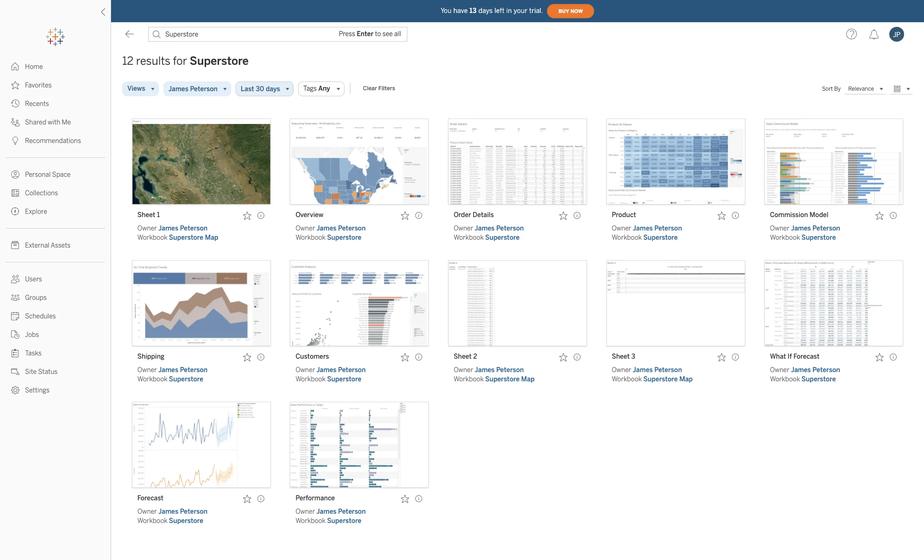 Task type: describe. For each thing, give the bounding box(es) containing it.
by text only_f5he34f image for favorites
[[11, 81, 19, 89]]

superstore for sheet 3
[[644, 376, 678, 384]]

sort
[[822, 86, 833, 92]]

tasks link
[[0, 344, 111, 363]]

owner james peterson workbook superstore map for 2
[[454, 366, 535, 384]]

james peterson
[[169, 85, 218, 93]]

james for product
[[633, 225, 653, 233]]

superstore map link for sheet 2
[[485, 376, 535, 384]]

external
[[25, 242, 49, 250]]

any
[[319, 85, 330, 93]]

users
[[25, 276, 42, 283]]

james for order details
[[475, 225, 495, 233]]

james peterson link for sheet 2
[[475, 366, 524, 374]]

have
[[454, 7, 468, 15]]

superstore link for shipping
[[169, 376, 203, 384]]

recommendations
[[25, 137, 81, 145]]

owner james peterson workbook superstore map for 1
[[137, 225, 218, 242]]

owner james peterson workbook superstore for commission model
[[770, 225, 841, 242]]

owner for sheet 3
[[612, 366, 632, 374]]

recents
[[25, 100, 49, 108]]

by text only_f5he34f image for home
[[11, 63, 19, 71]]

shared with me
[[25, 119, 71, 126]]

commission model
[[770, 211, 829, 219]]

owner james peterson workbook superstore for order details
[[454, 225, 524, 242]]

peterson for order details
[[497, 225, 524, 233]]

workbook for customers
[[296, 376, 326, 384]]

superstore link for overview
[[327, 234, 362, 242]]

favorites link
[[0, 76, 111, 94]]

superstore link for performance
[[327, 517, 362, 525]]

james for sheet 3
[[633, 366, 653, 374]]

clear filters button
[[359, 83, 399, 94]]

superstore for performance
[[327, 517, 362, 525]]

for
[[173, 54, 187, 68]]

shipping
[[137, 353, 165, 361]]

superstore map link for sheet 1
[[169, 234, 218, 242]]

external assets
[[25, 242, 71, 250]]

recommendations link
[[0, 132, 111, 150]]

collections
[[25, 189, 58, 197]]

james for what if forecast
[[791, 366, 811, 374]]

personal space
[[25, 171, 71, 179]]

sheet for sheet 3
[[612, 353, 630, 361]]

site status
[[25, 368, 58, 376]]

external assets link
[[0, 236, 111, 255]]

superstore for product
[[644, 234, 678, 242]]

sheet 2
[[454, 353, 477, 361]]

james for overview
[[317, 225, 337, 233]]

1
[[157, 211, 160, 219]]

peterson for product
[[655, 225, 682, 233]]

you
[[441, 7, 452, 15]]

2
[[473, 353, 477, 361]]

owner james peterson workbook superstore for what if forecast
[[770, 366, 841, 384]]

james peterson button
[[163, 82, 231, 96]]

30
[[256, 85, 264, 93]]

superstore for sheet 2
[[485, 376, 520, 384]]

shared with me link
[[0, 113, 111, 132]]

favorites
[[25, 82, 52, 89]]

by text only_f5he34f image for groups
[[11, 294, 19, 302]]

left
[[495, 7, 505, 15]]

last
[[241, 85, 254, 93]]

workbook for forecast
[[137, 517, 168, 525]]

settings link
[[0, 381, 111, 400]]

personal space link
[[0, 165, 111, 184]]

james for sheet 1
[[158, 225, 178, 233]]

superstore for overview
[[327, 234, 362, 242]]

by text only_f5he34f image for explore
[[11, 208, 19, 216]]

site status link
[[0, 363, 111, 381]]

collections link
[[0, 184, 111, 202]]

explore
[[25, 208, 47, 216]]

owner james peterson workbook superstore for shipping
[[137, 366, 208, 384]]

superstore for shipping
[[169, 376, 203, 384]]

workbook for overview
[[296, 234, 326, 242]]

buy now button
[[547, 4, 595, 19]]

site
[[25, 368, 37, 376]]

clear
[[363, 85, 377, 92]]

by text only_f5he34f image for shared with me
[[11, 118, 19, 126]]

superstore link for what if forecast
[[802, 376, 836, 384]]

superstore for order details
[[485, 234, 520, 242]]

owner for sheet 2
[[454, 366, 473, 374]]

what if forecast
[[770, 353, 820, 361]]

superstore link for customers
[[327, 376, 362, 384]]

owner james peterson workbook superstore for customers
[[296, 366, 366, 384]]

Search for views, metrics, workbooks, and more text field
[[148, 27, 408, 42]]

owner james peterson workbook superstore for product
[[612, 225, 682, 242]]

days inside dropdown button
[[266, 85, 280, 93]]

superstore link for forecast
[[169, 517, 203, 525]]

performance
[[296, 495, 335, 503]]

12 results for superstore
[[122, 54, 249, 68]]

with
[[48, 119, 60, 126]]

relevance button
[[845, 83, 887, 94]]

results
[[136, 54, 171, 68]]

home link
[[0, 57, 111, 76]]

3
[[632, 353, 636, 361]]

main region
[[111, 46, 925, 561]]

1 horizontal spatial days
[[479, 7, 493, 15]]

workbook for product
[[612, 234, 642, 242]]

if
[[788, 353, 792, 361]]

by
[[835, 86, 841, 92]]

superstore link for product
[[644, 234, 678, 242]]

superstore for commission model
[[802, 234, 836, 242]]

now
[[571, 8, 583, 14]]

jobs link
[[0, 326, 111, 344]]

commission
[[770, 211, 808, 219]]

product
[[612, 211, 636, 219]]

by text only_f5he34f image for personal space
[[11, 170, 19, 179]]

superstore map link for sheet 3
[[644, 376, 693, 384]]

by text only_f5he34f image for site status
[[11, 368, 19, 376]]

james peterson link for sheet 3
[[633, 366, 682, 374]]

owner james peterson workbook superstore for overview
[[296, 225, 366, 242]]

tags any
[[303, 85, 330, 93]]

navigation panel element
[[0, 28, 111, 400]]

last 30 days
[[241, 85, 280, 93]]

filter bar region
[[122, 82, 822, 96]]

james for shipping
[[158, 366, 178, 374]]

superstore link for order details
[[485, 234, 520, 242]]

james peterson link for sheet 1
[[158, 225, 208, 233]]

map for 3
[[680, 376, 693, 384]]

trial.
[[530, 7, 543, 15]]

james peterson link for performance
[[317, 508, 366, 516]]

james peterson link for shipping
[[158, 366, 208, 374]]

sheet 3
[[612, 353, 636, 361]]

peterson for customers
[[338, 366, 366, 374]]

james for forecast
[[158, 508, 178, 516]]

views
[[127, 85, 145, 93]]



Task type: vqa. For each thing, say whether or not it's contained in the screenshot.
Shipping's Peterson
yes



Task type: locate. For each thing, give the bounding box(es) containing it.
owner for customers
[[296, 366, 315, 374]]

settings
[[25, 387, 50, 395]]

0 horizontal spatial superstore map link
[[169, 234, 218, 242]]

map for 2
[[522, 376, 535, 384]]

by text only_f5he34f image inside shared with me link
[[11, 118, 19, 126]]

order details
[[454, 211, 494, 219]]

13
[[470, 7, 477, 15]]

by text only_f5he34f image inside site status link
[[11, 368, 19, 376]]

peterson for overview
[[338, 225, 366, 233]]

2 by text only_f5he34f image from the top
[[11, 81, 19, 89]]

by text only_f5he34f image for settings
[[11, 386, 19, 395]]

by text only_f5he34f image for collections
[[11, 189, 19, 197]]

me
[[62, 119, 71, 126]]

1 by text only_f5he34f image from the top
[[11, 63, 19, 71]]

james peterson link for forecast
[[158, 508, 208, 516]]

0 horizontal spatial sheet
[[137, 211, 155, 219]]

james peterson link for what if forecast
[[791, 366, 841, 374]]

peterson for sheet 2
[[497, 366, 524, 374]]

owner for sheet 1
[[137, 225, 157, 233]]

james for customers
[[317, 366, 337, 374]]

6 by text only_f5he34f image from the top
[[11, 208, 19, 216]]

by text only_f5he34f image left users at the left of the page
[[11, 275, 19, 283]]

by text only_f5he34f image inside home link
[[11, 63, 19, 71]]

12
[[122, 54, 134, 68]]

owner james peterson workbook superstore map down 2
[[454, 366, 535, 384]]

1 horizontal spatial sheet
[[454, 353, 472, 361]]

10 by text only_f5he34f image from the top
[[11, 349, 19, 358]]

workbook
[[137, 234, 168, 242], [296, 234, 326, 242], [454, 234, 484, 242], [612, 234, 642, 242], [770, 234, 800, 242], [137, 376, 168, 384], [296, 376, 326, 384], [454, 376, 484, 384], [612, 376, 642, 384], [770, 376, 800, 384], [137, 517, 168, 525], [296, 517, 326, 525]]

by text only_f5he34f image for recommendations
[[11, 137, 19, 145]]

main navigation. press the up and down arrow keys to access links. element
[[0, 57, 111, 400]]

groups
[[25, 294, 47, 302]]

peterson for sheet 1
[[180, 225, 208, 233]]

owner james peterson workbook superstore map down the 3
[[612, 366, 693, 384]]

personal
[[25, 171, 51, 179]]

by text only_f5he34f image inside collections link
[[11, 189, 19, 197]]

workbook for what if forecast
[[770, 376, 800, 384]]

relevance
[[849, 86, 875, 92]]

clear filters
[[363, 85, 395, 92]]

users link
[[0, 270, 111, 289]]

sheet left 2
[[454, 353, 472, 361]]

james for sheet 2
[[475, 366, 495, 374]]

by text only_f5he34f image inside settings link
[[11, 386, 19, 395]]

owner for order details
[[454, 225, 473, 233]]

workbook for shipping
[[137, 376, 168, 384]]

james peterson link
[[158, 225, 208, 233], [317, 225, 366, 233], [475, 225, 524, 233], [633, 225, 682, 233], [791, 225, 841, 233], [158, 366, 208, 374], [317, 366, 366, 374], [475, 366, 524, 374], [633, 366, 682, 374], [791, 366, 841, 374], [158, 508, 208, 516], [317, 508, 366, 516]]

1 vertical spatial days
[[266, 85, 280, 93]]

peterson for shipping
[[180, 366, 208, 374]]

0 horizontal spatial days
[[266, 85, 280, 93]]

3 by text only_f5he34f image from the top
[[11, 100, 19, 108]]

sheet left the 3
[[612, 353, 630, 361]]

workbook for order details
[[454, 234, 484, 242]]

schedules link
[[0, 307, 111, 326]]

by text only_f5he34f image left groups
[[11, 294, 19, 302]]

superstore for customers
[[327, 376, 362, 384]]

8 by text only_f5he34f image from the top
[[11, 275, 19, 283]]

4 by text only_f5he34f image from the top
[[11, 312, 19, 321]]

space
[[52, 171, 71, 179]]

assets
[[51, 242, 71, 250]]

by text only_f5he34f image left schedules on the bottom left of the page
[[11, 312, 19, 321]]

0 horizontal spatial forecast
[[137, 495, 164, 503]]

4 by text only_f5he34f image from the top
[[11, 137, 19, 145]]

owner james peterson workbook superstore map for 3
[[612, 366, 693, 384]]

by text only_f5he34f image for users
[[11, 275, 19, 283]]

workbook for sheet 2
[[454, 376, 484, 384]]

by text only_f5he34f image left 'settings'
[[11, 386, 19, 395]]

by text only_f5he34f image left personal
[[11, 170, 19, 179]]

owner for commission model
[[770, 225, 790, 233]]

owner james peterson workbook superstore for forecast
[[137, 508, 208, 525]]

by text only_f5he34f image left favorites
[[11, 81, 19, 89]]

james inside dropdown button
[[169, 85, 189, 93]]

by text only_f5he34f image inside the favorites link
[[11, 81, 19, 89]]

owner for shipping
[[137, 366, 157, 374]]

superstore
[[190, 54, 249, 68], [169, 234, 203, 242], [327, 234, 362, 242], [485, 234, 520, 242], [644, 234, 678, 242], [802, 234, 836, 242], [169, 376, 203, 384], [327, 376, 362, 384], [485, 376, 520, 384], [644, 376, 678, 384], [802, 376, 836, 384], [169, 517, 203, 525], [327, 517, 362, 525]]

0 vertical spatial days
[[479, 7, 493, 15]]

by text only_f5he34f image inside external assets link
[[11, 241, 19, 250]]

james for performance
[[317, 508, 337, 516]]

schedules
[[25, 313, 56, 321]]

by text only_f5he34f image inside groups link
[[11, 294, 19, 302]]

superstore for sheet 1
[[169, 234, 203, 242]]

buy
[[559, 8, 569, 14]]

jobs
[[25, 331, 39, 339]]

recents link
[[0, 94, 111, 113]]

peterson for performance
[[338, 508, 366, 516]]

by text only_f5he34f image for jobs
[[11, 331, 19, 339]]

map
[[205, 234, 218, 242], [522, 376, 535, 384], [680, 376, 693, 384]]

superstore link
[[327, 234, 362, 242], [485, 234, 520, 242], [644, 234, 678, 242], [802, 234, 836, 242], [169, 376, 203, 384], [327, 376, 362, 384], [802, 376, 836, 384], [169, 517, 203, 525], [327, 517, 362, 525]]

in
[[507, 7, 512, 15]]

map for 1
[[205, 234, 218, 242]]

overview
[[296, 211, 324, 219]]

by text only_f5he34f image inside jobs link
[[11, 331, 19, 339]]

9 by text only_f5he34f image from the top
[[11, 331, 19, 339]]

views button
[[122, 82, 159, 96]]

superstore for forecast
[[169, 517, 203, 525]]

by text only_f5he34f image
[[11, 63, 19, 71], [11, 81, 19, 89], [11, 100, 19, 108], [11, 137, 19, 145], [11, 170, 19, 179], [11, 208, 19, 216], [11, 241, 19, 250], [11, 275, 19, 283], [11, 331, 19, 339], [11, 349, 19, 358], [11, 386, 19, 395]]

5 by text only_f5he34f image from the top
[[11, 170, 19, 179]]

days right 30
[[266, 85, 280, 93]]

2 horizontal spatial sheet
[[612, 353, 630, 361]]

explore link
[[0, 202, 111, 221]]

by text only_f5he34f image inside recents link
[[11, 100, 19, 108]]

james peterson link for customers
[[317, 366, 366, 374]]

1 horizontal spatial superstore map link
[[485, 376, 535, 384]]

your
[[514, 7, 528, 15]]

by text only_f5he34f image inside users link
[[11, 275, 19, 283]]

by text only_f5he34f image inside explore link
[[11, 208, 19, 216]]

peterson for commission model
[[813, 225, 841, 233]]

peterson for what if forecast
[[813, 366, 841, 374]]

model
[[810, 211, 829, 219]]

superstore link for commission model
[[802, 234, 836, 242]]

3 by text only_f5he34f image from the top
[[11, 294, 19, 302]]

11 by text only_f5he34f image from the top
[[11, 386, 19, 395]]

1 vertical spatial forecast
[[137, 495, 164, 503]]

sort by
[[822, 86, 841, 92]]

what
[[770, 353, 787, 361]]

owner
[[137, 225, 157, 233], [296, 225, 315, 233], [454, 225, 473, 233], [612, 225, 632, 233], [770, 225, 790, 233], [137, 366, 157, 374], [296, 366, 315, 374], [454, 366, 473, 374], [612, 366, 632, 374], [770, 366, 790, 374], [137, 508, 157, 516], [296, 508, 315, 516]]

by text only_f5he34f image left recents
[[11, 100, 19, 108]]

sheet for sheet 1
[[137, 211, 155, 219]]

sheet left 1
[[137, 211, 155, 219]]

owner for product
[[612, 225, 632, 233]]

peterson for sheet 3
[[655, 366, 682, 374]]

by text only_f5he34f image left tasks
[[11, 349, 19, 358]]

peterson for forecast
[[180, 508, 208, 516]]

by text only_f5he34f image left home
[[11, 63, 19, 71]]

owner for what if forecast
[[770, 366, 790, 374]]

owner for performance
[[296, 508, 315, 516]]

sheet
[[137, 211, 155, 219], [454, 353, 472, 361], [612, 353, 630, 361]]

1 horizontal spatial forecast
[[794, 353, 820, 361]]

james peterson link for order details
[[475, 225, 524, 233]]

james peterson link for commission model
[[791, 225, 841, 233]]

status
[[38, 368, 58, 376]]

filters
[[379, 85, 395, 92]]

james
[[169, 85, 189, 93], [158, 225, 178, 233], [317, 225, 337, 233], [475, 225, 495, 233], [633, 225, 653, 233], [791, 225, 811, 233], [158, 366, 178, 374], [317, 366, 337, 374], [475, 366, 495, 374], [633, 366, 653, 374], [791, 366, 811, 374], [158, 508, 178, 516], [317, 508, 337, 516]]

1 horizontal spatial map
[[522, 376, 535, 384]]

owner james peterson workbook superstore for performance
[[296, 508, 366, 525]]

by text only_f5he34f image left 'external'
[[11, 241, 19, 250]]

2 by text only_f5he34f image from the top
[[11, 189, 19, 197]]

by text only_f5he34f image for schedules
[[11, 312, 19, 321]]

customers
[[296, 353, 329, 361]]

by text only_f5he34f image inside recommendations link
[[11, 137, 19, 145]]

workbook for sheet 3
[[612, 376, 642, 384]]

1 by text only_f5he34f image from the top
[[11, 118, 19, 126]]

sheet 1
[[137, 211, 160, 219]]

0 horizontal spatial owner james peterson workbook superstore map
[[137, 225, 218, 242]]

owner james peterson workbook superstore map down 1
[[137, 225, 218, 242]]

owner for overview
[[296, 225, 315, 233]]

by text only_f5he34f image
[[11, 118, 19, 126], [11, 189, 19, 197], [11, 294, 19, 302], [11, 312, 19, 321], [11, 368, 19, 376]]

2 horizontal spatial map
[[680, 376, 693, 384]]

days
[[479, 7, 493, 15], [266, 85, 280, 93]]

2 horizontal spatial owner james peterson workbook superstore map
[[612, 366, 693, 384]]

by text only_f5he34f image inside personal space link
[[11, 170, 19, 179]]

workbook for sheet 1
[[137, 234, 168, 242]]

by text only_f5he34f image left jobs
[[11, 331, 19, 339]]

owner james peterson workbook superstore map
[[137, 225, 218, 242], [454, 366, 535, 384], [612, 366, 693, 384]]

james for commission model
[[791, 225, 811, 233]]

sheet for sheet 2
[[454, 353, 472, 361]]

superstore map link
[[169, 234, 218, 242], [485, 376, 535, 384], [644, 376, 693, 384]]

by text only_f5he34f image left shared
[[11, 118, 19, 126]]

2 horizontal spatial superstore map link
[[644, 376, 693, 384]]

by text only_f5he34f image for recents
[[11, 100, 19, 108]]

shared
[[25, 119, 46, 126]]

0 horizontal spatial map
[[205, 234, 218, 242]]

tags
[[303, 85, 317, 93]]

by text only_f5he34f image for tasks
[[11, 349, 19, 358]]

peterson inside dropdown button
[[190, 85, 218, 93]]

by text only_f5he34f image for external assets
[[11, 241, 19, 250]]

workbook for performance
[[296, 517, 326, 525]]

by text only_f5he34f image inside tasks link
[[11, 349, 19, 358]]

last 30 days button
[[236, 82, 294, 96]]

by text only_f5he34f image left recommendations
[[11, 137, 19, 145]]

days right the 13
[[479, 7, 493, 15]]

groups link
[[0, 289, 111, 307]]

tasks
[[25, 350, 42, 358]]

5 by text only_f5he34f image from the top
[[11, 368, 19, 376]]

order
[[454, 211, 471, 219]]

by text only_f5he34f image left 'collections'
[[11, 189, 19, 197]]

you have 13 days left in your trial.
[[441, 7, 543, 15]]

by text only_f5he34f image left site
[[11, 368, 19, 376]]

buy now
[[559, 8, 583, 14]]

details
[[473, 211, 494, 219]]

owner for forecast
[[137, 508, 157, 516]]

by text only_f5he34f image left explore on the left of page
[[11, 208, 19, 216]]

james peterson link for product
[[633, 225, 682, 233]]

1 horizontal spatial owner james peterson workbook superstore map
[[454, 366, 535, 384]]

home
[[25, 63, 43, 71]]

7 by text only_f5he34f image from the top
[[11, 241, 19, 250]]

by text only_f5he34f image inside the schedules link
[[11, 312, 19, 321]]

james peterson link for overview
[[317, 225, 366, 233]]

0 vertical spatial forecast
[[794, 353, 820, 361]]



